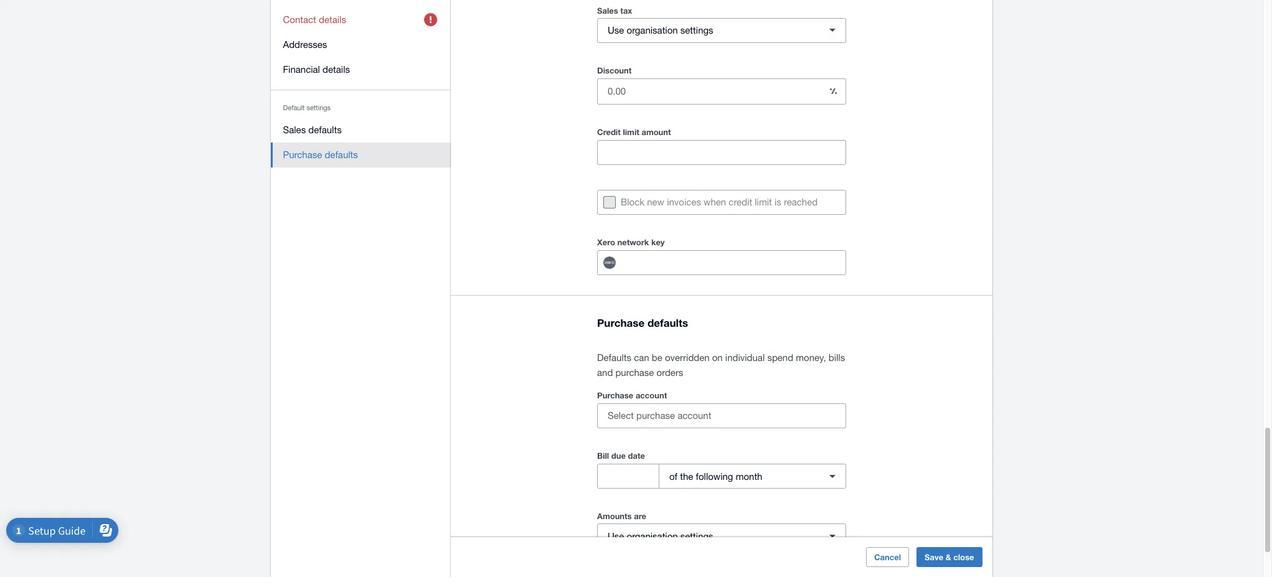 Task type: locate. For each thing, give the bounding box(es) containing it.
None number field
[[598, 465, 659, 488]]

menu
[[271, 0, 451, 175]]

use organisation settings button
[[597, 18, 846, 43], [597, 524, 846, 549]]

details
[[319, 14, 347, 25], [323, 64, 350, 75]]

discount
[[597, 65, 632, 75]]

tax
[[621, 6, 632, 15]]

1 vertical spatial details
[[323, 64, 350, 75]]

1 vertical spatial use
[[608, 531, 624, 542]]

organisation down tax
[[627, 25, 678, 36]]

addresses link
[[271, 32, 451, 57]]

addresses
[[283, 39, 328, 50]]

sales defaults link
[[271, 118, 451, 143]]

invoices
[[667, 197, 701, 207]]

details for contact details
[[319, 14, 347, 25]]

defaults up be
[[648, 316, 688, 329]]

0 vertical spatial use organisation settings button
[[597, 18, 846, 43]]

defaults down sales defaults link at the top left of the page
[[325, 149, 358, 160]]

0 vertical spatial settings
[[681, 25, 714, 36]]

details down addresses link
[[323, 64, 350, 75]]

purchase account
[[597, 391, 667, 401]]

2 use organisation settings button from the top
[[597, 524, 846, 549]]

sales left tax
[[597, 6, 618, 15]]

organisation down are
[[627, 531, 678, 542]]

Purchase account field
[[598, 404, 846, 428]]

1 vertical spatial settings
[[307, 104, 331, 111]]

sales
[[597, 6, 618, 15], [283, 125, 306, 135]]

2 use organisation settings from the top
[[608, 531, 714, 542]]

and
[[597, 368, 613, 378]]

use organisation settings
[[608, 25, 714, 36], [608, 531, 714, 542]]

use organisation settings down tax
[[608, 25, 714, 36]]

1 vertical spatial use organisation settings
[[608, 531, 714, 542]]

limit right "credit"
[[623, 127, 640, 137]]

0 vertical spatial organisation
[[627, 25, 678, 36]]

purchase
[[283, 149, 323, 160], [597, 316, 645, 329], [597, 391, 634, 401]]

sales down default
[[283, 125, 306, 135]]

purchase up defaults
[[597, 316, 645, 329]]

due
[[612, 451, 626, 461]]

amount
[[642, 127, 671, 137]]

use down amounts
[[608, 531, 624, 542]]

2 use from the top
[[608, 531, 624, 542]]

limit
[[623, 127, 640, 137], [755, 197, 772, 207]]

organisation
[[627, 25, 678, 36], [627, 531, 678, 542]]

0 vertical spatial use organisation settings
[[608, 25, 714, 36]]

use organisation settings button for sales tax
[[597, 18, 846, 43]]

defaults down default settings
[[309, 125, 342, 135]]

save & close button
[[917, 547, 983, 567]]

0 vertical spatial sales
[[597, 6, 618, 15]]

1 horizontal spatial limit
[[755, 197, 772, 207]]

key
[[651, 237, 665, 247]]

2 vertical spatial purchase
[[597, 391, 634, 401]]

credit limit amount
[[597, 127, 671, 137]]

use down sales tax
[[608, 25, 624, 36]]

menu containing contact details
[[271, 0, 451, 175]]

sales tax
[[597, 6, 632, 15]]

purchase down sales defaults
[[283, 149, 323, 160]]

purchase defaults up can on the bottom
[[597, 316, 688, 329]]

1 vertical spatial purchase
[[597, 316, 645, 329]]

purchase defaults
[[283, 149, 358, 160], [597, 316, 688, 329]]

0 vertical spatial limit
[[623, 127, 640, 137]]

purchase down and
[[597, 391, 634, 401]]

close
[[954, 552, 975, 562]]

defaults
[[309, 125, 342, 135], [325, 149, 358, 160], [648, 316, 688, 329]]

use organisation settings button for amounts are
[[597, 524, 846, 549]]

new
[[647, 197, 665, 207]]

financial
[[283, 64, 320, 75]]

sales for sales defaults
[[283, 125, 306, 135]]

1 vertical spatial organisation
[[627, 531, 678, 542]]

&
[[946, 552, 952, 562]]

money,
[[796, 353, 826, 363]]

settings
[[681, 25, 714, 36], [307, 104, 331, 111], [681, 531, 714, 542]]

contact details link
[[271, 7, 451, 32]]

use
[[608, 25, 624, 36], [608, 531, 624, 542]]

be
[[652, 353, 663, 363]]

settings up sales defaults
[[307, 104, 331, 111]]

1 horizontal spatial sales
[[597, 6, 618, 15]]

1 organisation from the top
[[627, 25, 678, 36]]

details right contact
[[319, 14, 347, 25]]

use organisation settings down are
[[608, 531, 714, 542]]

1 vertical spatial defaults
[[325, 149, 358, 160]]

2 vertical spatial settings
[[681, 531, 714, 542]]

0 horizontal spatial purchase defaults
[[283, 149, 358, 160]]

bill
[[597, 451, 609, 461]]

settings down the
[[681, 531, 714, 542]]

0 vertical spatial details
[[319, 14, 347, 25]]

1 use from the top
[[608, 25, 624, 36]]

1 vertical spatial sales
[[283, 125, 306, 135]]

of the following month
[[670, 471, 763, 482]]

1 use organisation settings from the top
[[608, 25, 714, 36]]

0 vertical spatial purchase
[[283, 149, 323, 160]]

the
[[680, 471, 693, 482]]

0 vertical spatial use
[[608, 25, 624, 36]]

credit
[[729, 197, 752, 207]]

use for amounts
[[608, 531, 624, 542]]

sales defaults
[[283, 125, 342, 135]]

overridden
[[665, 353, 710, 363]]

xero network key
[[597, 237, 665, 247]]

1 vertical spatial use organisation settings button
[[597, 524, 846, 549]]

1 use organisation settings button from the top
[[597, 18, 846, 43]]

default settings
[[283, 104, 331, 111]]

defaults
[[597, 353, 632, 363]]

purchase defaults down sales defaults
[[283, 149, 358, 160]]

settings up "discount" number field
[[681, 25, 714, 36]]

0 vertical spatial defaults
[[309, 125, 342, 135]]

account
[[636, 391, 667, 401]]

contact details
[[283, 14, 347, 25]]

purchase defaults link
[[271, 143, 451, 168]]

0 vertical spatial purchase defaults
[[283, 149, 358, 160]]

2 organisation from the top
[[627, 531, 678, 542]]

limit left is
[[755, 197, 772, 207]]

0 horizontal spatial sales
[[283, 125, 306, 135]]

1 vertical spatial purchase defaults
[[597, 316, 688, 329]]



Task type: vqa. For each thing, say whether or not it's contained in the screenshot.
second USE ORGANISATION SETTINGS from the top
yes



Task type: describe. For each thing, give the bounding box(es) containing it.
xero
[[597, 237, 615, 247]]

bills
[[829, 353, 845, 363]]

organisation for are
[[627, 531, 678, 542]]

settings for amounts are
[[681, 531, 714, 542]]

Discount number field
[[598, 80, 821, 103]]

Xero network key field
[[627, 251, 846, 275]]

of
[[670, 471, 678, 482]]

details for financial details
[[323, 64, 350, 75]]

block
[[621, 197, 645, 207]]

2 vertical spatial defaults
[[648, 316, 688, 329]]

use for sales
[[608, 25, 624, 36]]

defaults for "purchase defaults" link
[[325, 149, 358, 160]]

1 vertical spatial limit
[[755, 197, 772, 207]]

on
[[712, 353, 723, 363]]

following
[[696, 471, 733, 482]]

organisation for tax
[[627, 25, 678, 36]]

contact
[[283, 14, 317, 25]]

are
[[634, 511, 646, 521]]

use organisation settings for tax
[[608, 25, 714, 36]]

month
[[736, 471, 763, 482]]

bill due date
[[597, 451, 645, 461]]

reached
[[784, 197, 818, 207]]

orders
[[657, 368, 683, 378]]

use organisation settings for are
[[608, 531, 714, 542]]

save
[[925, 552, 944, 562]]

0 horizontal spatial limit
[[623, 127, 640, 137]]

amounts
[[597, 511, 632, 521]]

cancel
[[875, 552, 902, 562]]

bill due date group
[[597, 464, 846, 489]]

is
[[775, 197, 782, 207]]

save & close
[[925, 552, 975, 562]]

cancel button
[[867, 547, 910, 567]]

defaults can be overridden on individual spend money, bills and purchase orders
[[597, 353, 845, 378]]

network
[[618, 237, 649, 247]]

individual
[[726, 353, 765, 363]]

none number field inside bill due date group
[[598, 465, 659, 488]]

sales for sales tax
[[597, 6, 618, 15]]

default
[[283, 104, 305, 111]]

block new invoices when credit limit is reached
[[621, 197, 818, 207]]

Credit limit amount number field
[[598, 141, 846, 164]]

financial details
[[283, 64, 350, 75]]

spend
[[768, 353, 794, 363]]

when
[[704, 197, 726, 207]]

settings for sales tax
[[681, 25, 714, 36]]

can
[[634, 353, 649, 363]]

purchase
[[616, 368, 654, 378]]

defaults for sales defaults link at the top left of the page
[[309, 125, 342, 135]]

1 horizontal spatial purchase defaults
[[597, 316, 688, 329]]

date
[[628, 451, 645, 461]]

of the following month button
[[659, 464, 846, 489]]

financial details link
[[271, 57, 451, 82]]

credit
[[597, 127, 621, 137]]

amounts are
[[597, 511, 646, 521]]



